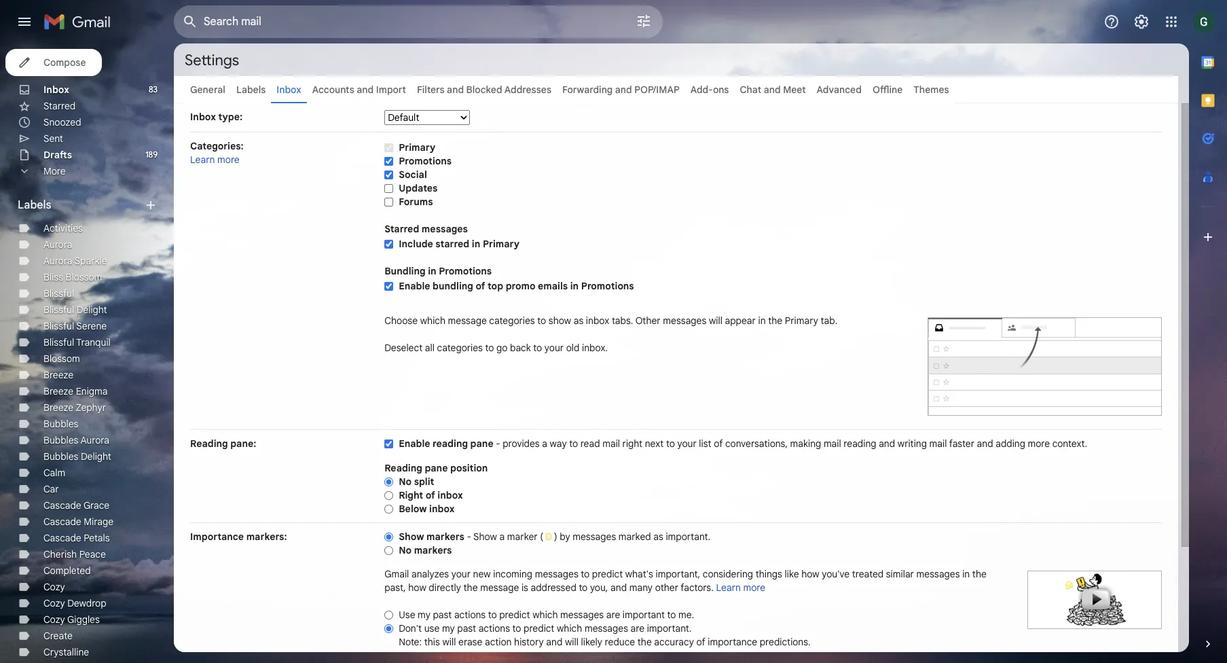 Task type: vqa. For each thing, say whether or not it's contained in the screenshot.
COMPOSE
yes



Task type: describe. For each thing, give the bounding box(es) containing it.
0 vertical spatial categories
[[489, 315, 535, 327]]

2 vertical spatial aurora
[[81, 434, 109, 446]]

themes link
[[914, 84, 949, 96]]

1 vertical spatial learn more link
[[716, 582, 766, 594]]

inbox.
[[582, 342, 608, 354]]

messages right other
[[663, 315, 707, 327]]

to right next
[[666, 437, 675, 450]]

1 vertical spatial predict
[[499, 609, 530, 621]]

markers for no
[[414, 544, 452, 556]]

aurora link
[[43, 238, 72, 251]]

are inside don't use my past actions to predict which messages are important. note: this will erase action history and will likely reduce the accuracy of importance predictions.
[[631, 622, 645, 635]]

incoming
[[493, 568, 533, 580]]

read
[[581, 437, 600, 450]]

0 horizontal spatial primary
[[399, 141, 436, 154]]

filters and blocked addresses link
[[417, 84, 552, 96]]

and inside "gmail analyzes your new incoming messages to predict what's important, considering things like how you've treated similar messages in the past, how directly the message is addressed to you, and many other factors."
[[611, 582, 627, 594]]

general link
[[190, 84, 225, 96]]

blossom link
[[43, 353, 80, 365]]

enable for enable reading pane - provides a way to read mail right next to your list of conversations, making mail reading and writing mail faster and adding more context.
[[399, 437, 430, 450]]

filters and blocked addresses
[[417, 84, 552, 96]]

starred for starred messages
[[385, 223, 419, 235]]

predict inside "gmail analyzes your new incoming messages to predict what's important, considering things like how you've treated similar messages in the past, how directly the message is addressed to you, and many other factors."
[[592, 568, 623, 580]]

cascade for cascade grace
[[43, 499, 81, 512]]

faster
[[950, 437, 975, 450]]

aurora for aurora sparkle
[[43, 255, 72, 267]]

cascade petals link
[[43, 532, 110, 544]]

and left import at the left top
[[357, 84, 374, 96]]

add-ons
[[691, 84, 729, 96]]

choose
[[385, 315, 418, 327]]

ons
[[713, 84, 729, 96]]

right
[[399, 489, 423, 501]]

0 vertical spatial actions
[[454, 609, 486, 621]]

enigma
[[76, 385, 108, 397]]

bubbles delight
[[43, 450, 111, 463]]

0 horizontal spatial past
[[433, 609, 452, 621]]

1 mail from the left
[[603, 437, 620, 450]]

of left top
[[476, 280, 485, 292]]

aurora for aurora link on the top
[[43, 238, 72, 251]]

create
[[43, 630, 73, 642]]

sparkle
[[74, 255, 107, 267]]

importance
[[190, 531, 244, 543]]

blocked
[[466, 84, 502, 96]]

to left show
[[538, 315, 546, 327]]

and left writing
[[879, 437, 896, 450]]

of up below inbox in the bottom of the page
[[426, 489, 435, 501]]

choose which message categories to show as inbox tabs. other messages will appear in the primary tab.
[[385, 315, 838, 327]]

0 vertical spatial message
[[448, 315, 487, 327]]

1 vertical spatial which
[[533, 609, 558, 621]]

bliss
[[43, 271, 63, 283]]

reading for reading pane:
[[190, 437, 228, 450]]

0 vertical spatial which
[[420, 315, 446, 327]]

learn more
[[716, 582, 766, 594]]

to left what's
[[581, 568, 590, 580]]

Right of inbox radio
[[385, 490, 393, 501]]

snoozed link
[[43, 116, 81, 128]]

past,
[[385, 582, 406, 594]]

2 horizontal spatial more
[[1028, 437, 1050, 450]]

1 vertical spatial primary
[[483, 238, 520, 250]]

reading for reading pane position
[[385, 462, 422, 474]]

0 vertical spatial promotions
[[399, 155, 452, 167]]

to up action
[[488, 609, 497, 621]]

appear
[[725, 315, 756, 327]]

breeze for breeze zephyr
[[43, 401, 73, 414]]

blissful for blissful delight
[[43, 304, 74, 316]]

pop/imap
[[635, 84, 680, 96]]

importance markers:
[[190, 531, 287, 543]]

No split radio
[[385, 477, 393, 487]]

reading pane:
[[190, 437, 256, 450]]

important. inside don't use my past actions to predict which messages are important. note: this will erase action history and will likely reduce the accuracy of importance predictions.
[[647, 622, 692, 635]]

breeze for breeze link
[[43, 369, 73, 381]]

2 horizontal spatial your
[[678, 437, 697, 450]]

0 horizontal spatial as
[[574, 315, 584, 327]]

labels for labels heading
[[18, 198, 51, 212]]

in right starred
[[472, 238, 480, 250]]

of right list
[[714, 437, 723, 450]]

cozy link
[[43, 581, 65, 593]]

Enable bundling of top promo emails in Promotions checkbox
[[385, 281, 393, 291]]

1 horizontal spatial will
[[565, 636, 579, 648]]

2 mail from the left
[[824, 437, 842, 450]]

past inside don't use my past actions to predict which messages are important. note: this will erase action history and will likely reduce the accuracy of importance predictions.
[[457, 622, 476, 635]]

2 reading from the left
[[844, 437, 877, 450]]

mirage
[[84, 516, 113, 528]]

breeze link
[[43, 369, 73, 381]]

(
[[540, 531, 544, 543]]

back
[[510, 342, 531, 354]]

messages right "by"
[[573, 531, 616, 543]]

making
[[790, 437, 822, 450]]

add-ons link
[[691, 84, 729, 96]]

messages up likely
[[561, 609, 604, 621]]

more inside categories: learn more
[[217, 154, 240, 166]]

and left pop/imap
[[615, 84, 632, 96]]

enable bundling of top promo emails in promotions
[[399, 280, 634, 292]]

0 vertical spatial learn more link
[[190, 154, 240, 166]]

labels navigation
[[0, 43, 174, 663]]

erase
[[459, 636, 483, 648]]

Forums checkbox
[[385, 197, 393, 207]]

adding
[[996, 437, 1026, 450]]

Updates checkbox
[[385, 183, 393, 193]]

0 horizontal spatial categories
[[437, 342, 483, 354]]

cascade for cascade petals
[[43, 532, 81, 544]]

2 vertical spatial more
[[744, 582, 766, 594]]

by
[[560, 531, 570, 543]]

0 vertical spatial inbox
[[586, 315, 610, 327]]

messages right similar
[[917, 568, 960, 580]]

note:
[[399, 636, 422, 648]]

to left 'me.'
[[667, 609, 676, 621]]

labels link
[[236, 84, 266, 96]]

zephyr
[[76, 401, 106, 414]]

show
[[549, 315, 571, 327]]

1 vertical spatial how
[[408, 582, 426, 594]]

Promotions checkbox
[[385, 156, 393, 166]]

giggles
[[67, 613, 100, 626]]

blissful delight link
[[43, 304, 107, 316]]

car link
[[43, 483, 59, 495]]

categories:
[[190, 140, 244, 152]]

gmail analyzes your new incoming messages to predict what's important, considering things like how you've treated similar messages in the past, how directly the message is addressed to you, and many other factors.
[[385, 568, 987, 594]]

actions inside don't use my past actions to predict which messages are important. note: this will erase action history and will likely reduce the accuracy of importance predictions.
[[479, 622, 510, 635]]

and right faster
[[977, 437, 994, 450]]

1 horizontal spatial as
[[654, 531, 664, 543]]

bubbles link
[[43, 418, 78, 430]]

to left go
[[485, 342, 494, 354]]

2 inbox link from the left
[[277, 84, 301, 96]]

cozy for cozy dewdrop
[[43, 597, 65, 609]]

which inside don't use my past actions to predict which messages are important. note: this will erase action history and will likely reduce the accuracy of importance predictions.
[[557, 622, 582, 635]]

bubbles for delight
[[43, 450, 78, 463]]

treated
[[852, 568, 884, 580]]

no for no markers
[[399, 544, 412, 556]]

1 vertical spatial pane
[[425, 462, 448, 474]]

markers:
[[246, 531, 287, 543]]

messages up starred
[[422, 223, 468, 235]]

cozy dewdrop
[[43, 597, 106, 609]]

forwarding
[[563, 84, 613, 96]]

enable reading pane - provides a way to read mail right next to your list of conversations, making mail reading and writing mail faster and adding more context.
[[399, 437, 1088, 450]]

cascade for cascade mirage
[[43, 516, 81, 528]]

3 mail from the left
[[930, 437, 947, 450]]

position
[[450, 462, 488, 474]]

blissful tranquil link
[[43, 336, 111, 349]]

0 vertical spatial your
[[545, 342, 564, 354]]

action
[[485, 636, 512, 648]]

starred messages
[[385, 223, 468, 235]]

filters
[[417, 84, 445, 96]]

messages inside don't use my past actions to predict which messages are important. note: this will erase action history and will likely reduce the accuracy of importance predictions.
[[585, 622, 628, 635]]

0 vertical spatial pane
[[471, 437, 494, 450]]

chat and meet link
[[740, 84, 806, 96]]

starred
[[436, 238, 470, 250]]

0 vertical spatial how
[[802, 568, 820, 580]]

other
[[655, 582, 679, 594]]

many
[[630, 582, 653, 594]]

0 horizontal spatial are
[[606, 609, 620, 621]]

add-
[[691, 84, 713, 96]]

import
[[376, 84, 406, 96]]

starred for starred link
[[43, 100, 76, 112]]

completed link
[[43, 565, 91, 577]]

0 vertical spatial a
[[542, 437, 548, 450]]

cascade grace link
[[43, 499, 109, 512]]

0 horizontal spatial a
[[500, 531, 505, 543]]

support image
[[1104, 14, 1120, 30]]

aurora sparkle
[[43, 255, 107, 267]]

things
[[756, 568, 783, 580]]

gmail
[[385, 568, 409, 580]]

cozy dewdrop link
[[43, 597, 106, 609]]

0 horizontal spatial will
[[443, 636, 456, 648]]

no split
[[399, 476, 434, 488]]

don't
[[399, 622, 422, 635]]

predict inside don't use my past actions to predict which messages are important. note: this will erase action history and will likely reduce the accuracy of importance predictions.
[[524, 622, 555, 635]]

bundling
[[433, 280, 473, 292]]

cherish peace
[[43, 548, 106, 560]]

car
[[43, 483, 59, 495]]



Task type: locate. For each thing, give the bounding box(es) containing it.
delight up the serene
[[77, 304, 107, 316]]

inbox inside labels navigation
[[43, 84, 69, 96]]

1 horizontal spatial show
[[474, 531, 497, 543]]

sent link
[[43, 132, 63, 145]]

3 blissful from the top
[[43, 320, 74, 332]]

reading pane position
[[385, 462, 488, 474]]

0 vertical spatial blossom
[[66, 271, 102, 283]]

primary
[[399, 141, 436, 154], [483, 238, 520, 250], [785, 315, 819, 327]]

1 vertical spatial labels
[[18, 198, 51, 212]]

reading up the reading pane position
[[433, 437, 468, 450]]

social
[[399, 168, 427, 181]]

messages up addressed
[[535, 568, 579, 580]]

no for no split
[[399, 476, 412, 488]]

3 bubbles from the top
[[43, 450, 78, 463]]

0 vertical spatial breeze
[[43, 369, 73, 381]]

cozy giggles
[[43, 613, 100, 626]]

learn more link down categories:
[[190, 154, 240, 166]]

1 vertical spatial inbox
[[438, 489, 463, 501]]

primary up social
[[399, 141, 436, 154]]

0 horizontal spatial show
[[399, 531, 424, 543]]

1 vertical spatial promotions
[[439, 265, 492, 277]]

bubbles aurora
[[43, 434, 109, 446]]

4 blissful from the top
[[43, 336, 74, 349]]

Below inbox radio
[[385, 504, 393, 514]]

blissful for blissful serene
[[43, 320, 74, 332]]

emails
[[538, 280, 568, 292]]

bubbles up calm
[[43, 450, 78, 463]]

None checkbox
[[385, 439, 393, 449]]

how
[[802, 568, 820, 580], [408, 582, 426, 594]]

)
[[554, 531, 558, 543]]

delight
[[77, 304, 107, 316], [81, 450, 111, 463]]

1 vertical spatial are
[[631, 622, 645, 635]]

0 horizontal spatial learn
[[190, 154, 215, 166]]

context.
[[1053, 437, 1088, 450]]

inbox
[[43, 84, 69, 96], [277, 84, 301, 96], [190, 111, 216, 123]]

labels for labels link
[[236, 84, 266, 96]]

1 enable from the top
[[399, 280, 430, 292]]

labels heading
[[18, 198, 144, 212]]

1 horizontal spatial categories
[[489, 315, 535, 327]]

deselect
[[385, 342, 423, 354]]

2 horizontal spatial primary
[[785, 315, 819, 327]]

the
[[768, 315, 783, 327], [973, 568, 987, 580], [464, 582, 478, 594], [638, 636, 652, 648]]

0 horizontal spatial -
[[467, 531, 471, 543]]

gmail image
[[43, 8, 118, 35]]

learn inside categories: learn more
[[190, 154, 215, 166]]

2 cascade from the top
[[43, 516, 81, 528]]

0 vertical spatial important.
[[666, 531, 711, 543]]

starred up include starred in primary option
[[385, 223, 419, 235]]

1 horizontal spatial a
[[542, 437, 548, 450]]

0 horizontal spatial how
[[408, 582, 426, 594]]

reading left writing
[[844, 437, 877, 450]]

0 horizontal spatial your
[[452, 568, 471, 580]]

accounts and import
[[312, 84, 406, 96]]

similar
[[886, 568, 914, 580]]

no
[[399, 476, 412, 488], [399, 544, 412, 556]]

1 horizontal spatial pane
[[471, 437, 494, 450]]

use
[[424, 622, 440, 635]]

1 horizontal spatial more
[[744, 582, 766, 594]]

1 horizontal spatial my
[[442, 622, 455, 635]]

pane up the split at the bottom left of page
[[425, 462, 448, 474]]

to inside don't use my past actions to predict which messages are important. note: this will erase action history and will likely reduce the accuracy of importance predictions.
[[513, 622, 521, 635]]

in right emails
[[570, 280, 579, 292]]

1 vertical spatial bubbles
[[43, 434, 78, 446]]

compose button
[[5, 49, 102, 76]]

None search field
[[174, 5, 663, 38]]

advanced
[[817, 84, 862, 96]]

1 vertical spatial my
[[442, 622, 455, 635]]

blissful down the bliss
[[43, 287, 74, 300]]

offline
[[873, 84, 903, 96]]

in
[[472, 238, 480, 250], [428, 265, 437, 277], [570, 280, 579, 292], [758, 315, 766, 327], [963, 568, 970, 580]]

new
[[473, 568, 491, 580]]

tab list
[[1190, 43, 1228, 614]]

bundling in promotions
[[385, 265, 492, 277]]

inbox up below inbox in the bottom of the page
[[438, 489, 463, 501]]

are
[[606, 609, 620, 621], [631, 622, 645, 635]]

inbox left the type: on the top
[[190, 111, 216, 123]]

message down bundling
[[448, 315, 487, 327]]

more
[[217, 154, 240, 166], [1028, 437, 1050, 450], [744, 582, 766, 594]]

1 horizontal spatial inbox link
[[277, 84, 301, 96]]

bubbles down 'breeze zephyr'
[[43, 418, 78, 430]]

inbox right labels link
[[277, 84, 301, 96]]

2 horizontal spatial mail
[[930, 437, 947, 450]]

1 horizontal spatial your
[[545, 342, 564, 354]]

2 horizontal spatial inbox
[[277, 84, 301, 96]]

2 bubbles from the top
[[43, 434, 78, 446]]

breeze up bubbles link at bottom
[[43, 401, 73, 414]]

predict down the use my past actions to predict which messages are important to me.
[[524, 622, 555, 635]]

no up right at the bottom
[[399, 476, 412, 488]]

inbox
[[586, 315, 610, 327], [438, 489, 463, 501], [429, 503, 455, 515]]

cozy up the create link
[[43, 613, 65, 626]]

promotions up social
[[399, 155, 452, 167]]

to up history
[[513, 622, 521, 635]]

categories up back
[[489, 315, 535, 327]]

more button
[[0, 163, 163, 179]]

my
[[418, 609, 431, 621], [442, 622, 455, 635]]

no markers
[[399, 544, 452, 556]]

Use my past actions to predict which messages are important to me. radio
[[385, 610, 393, 620]]

aurora down activities
[[43, 238, 72, 251]]

learn more link down considering
[[716, 582, 766, 594]]

search mail image
[[178, 10, 202, 34]]

serene
[[76, 320, 107, 332]]

blissful delight
[[43, 304, 107, 316]]

2 vertical spatial inbox
[[429, 503, 455, 515]]

advanced link
[[817, 84, 862, 96]]

blissful for blissful tranquil
[[43, 336, 74, 349]]

inbox link up starred link
[[43, 84, 69, 96]]

Search mail text field
[[204, 15, 598, 29]]

1 blissful from the top
[[43, 287, 74, 300]]

peace
[[79, 548, 106, 560]]

analyzes
[[412, 568, 449, 580]]

Include starred in Primary checkbox
[[385, 239, 393, 249]]

sent
[[43, 132, 63, 145]]

1 show from the left
[[399, 531, 424, 543]]

1 horizontal spatial learn
[[716, 582, 741, 594]]

this
[[424, 636, 440, 648]]

3 cascade from the top
[[43, 532, 81, 544]]

1 horizontal spatial how
[[802, 568, 820, 580]]

1 vertical spatial past
[[457, 622, 476, 635]]

markers for show
[[427, 531, 465, 543]]

markers up analyzes
[[414, 544, 452, 556]]

1 horizontal spatial reading
[[385, 462, 422, 474]]

accounts
[[312, 84, 354, 96]]

2 show from the left
[[474, 531, 497, 543]]

starred
[[43, 100, 76, 112], [385, 223, 419, 235]]

create link
[[43, 630, 73, 642]]

messages up reduce
[[585, 622, 628, 635]]

and right chat
[[764, 84, 781, 96]]

- left marker
[[467, 531, 471, 543]]

predictions.
[[760, 636, 811, 648]]

cherish
[[43, 548, 77, 560]]

1 vertical spatial actions
[[479, 622, 510, 635]]

1 vertical spatial enable
[[399, 437, 430, 450]]

1 horizontal spatial past
[[457, 622, 476, 635]]

labels up the 'activities' link
[[18, 198, 51, 212]]

to left you,
[[579, 582, 588, 594]]

2 blissful from the top
[[43, 304, 74, 316]]

of
[[476, 280, 485, 292], [714, 437, 723, 450], [426, 489, 435, 501], [697, 636, 706, 648]]

your left new
[[452, 568, 471, 580]]

primary up top
[[483, 238, 520, 250]]

blossom
[[66, 271, 102, 283], [43, 353, 80, 365]]

enable up the reading pane position
[[399, 437, 430, 450]]

1 reading from the left
[[433, 437, 468, 450]]

a left way
[[542, 437, 548, 450]]

1 breeze from the top
[[43, 369, 73, 381]]

2 vertical spatial cascade
[[43, 532, 81, 544]]

0 vertical spatial are
[[606, 609, 620, 621]]

1 horizontal spatial inbox
[[190, 111, 216, 123]]

0 horizontal spatial reading
[[190, 437, 228, 450]]

2 vertical spatial bubbles
[[43, 450, 78, 463]]

1 vertical spatial as
[[654, 531, 664, 543]]

general
[[190, 84, 225, 96]]

bubbles for aurora
[[43, 434, 78, 446]]

breeze down breeze link
[[43, 385, 73, 397]]

drafts
[[43, 149, 72, 161]]

forums
[[399, 196, 433, 208]]

0 horizontal spatial pane
[[425, 462, 448, 474]]

grace
[[84, 499, 109, 512]]

2 breeze from the top
[[43, 385, 73, 397]]

starred inside labels navigation
[[43, 100, 76, 112]]

actions up action
[[479, 622, 510, 635]]

your inside "gmail analyzes your new incoming messages to predict what's important, considering things like how you've treated similar messages in the past, how directly the message is addressed to you, and many other factors."
[[452, 568, 471, 580]]

starred link
[[43, 100, 76, 112]]

which down addressed
[[533, 609, 558, 621]]

1 horizontal spatial reading
[[844, 437, 877, 450]]

as
[[574, 315, 584, 327], [654, 531, 664, 543]]

petals
[[84, 532, 110, 544]]

blossom down sparkle
[[66, 271, 102, 283]]

chat and meet
[[740, 84, 806, 96]]

breeze enigma link
[[43, 385, 108, 397]]

cherish peace link
[[43, 548, 106, 560]]

cozy down completed link
[[43, 581, 65, 593]]

cozy
[[43, 581, 65, 593], [43, 597, 65, 609], [43, 613, 65, 626]]

main menu image
[[16, 14, 33, 30]]

likely
[[581, 636, 603, 648]]

1 horizontal spatial primary
[[483, 238, 520, 250]]

in right similar
[[963, 568, 970, 580]]

1 vertical spatial learn
[[716, 582, 741, 594]]

settings image
[[1134, 14, 1150, 30]]

1 vertical spatial important.
[[647, 622, 692, 635]]

3 breeze from the top
[[43, 401, 73, 414]]

offline link
[[873, 84, 903, 96]]

show up no markers
[[399, 531, 424, 543]]

importance
[[708, 636, 758, 648]]

0 vertical spatial cascade
[[43, 499, 81, 512]]

0 vertical spatial learn
[[190, 154, 215, 166]]

1 vertical spatial message
[[480, 582, 519, 594]]

is
[[522, 582, 528, 594]]

2 vertical spatial cozy
[[43, 613, 65, 626]]

1 horizontal spatial are
[[631, 622, 645, 635]]

1 vertical spatial categories
[[437, 342, 483, 354]]

use my past actions to predict which messages are important to me.
[[399, 609, 694, 621]]

0 horizontal spatial inbox link
[[43, 84, 69, 96]]

will
[[709, 315, 723, 327], [443, 636, 456, 648], [565, 636, 579, 648]]

aurora down aurora link on the top
[[43, 255, 72, 267]]

of right accuracy
[[697, 636, 706, 648]]

more right adding
[[1028, 437, 1050, 450]]

1 vertical spatial breeze
[[43, 385, 73, 397]]

1 cascade from the top
[[43, 499, 81, 512]]

1 horizontal spatial -
[[496, 437, 500, 450]]

blissful down the blissful link
[[43, 304, 74, 316]]

1 cozy from the top
[[43, 581, 65, 593]]

0 vertical spatial primary
[[399, 141, 436, 154]]

2 vertical spatial primary
[[785, 315, 819, 327]]

to right way
[[569, 437, 578, 450]]

the inside don't use my past actions to predict which messages are important. note: this will erase action history and will likely reduce the accuracy of importance predictions.
[[638, 636, 652, 648]]

0 vertical spatial starred
[[43, 100, 76, 112]]

snoozed
[[43, 116, 81, 128]]

and inside don't use my past actions to predict which messages are important. note: this will erase action history and will likely reduce the accuracy of importance predictions.
[[546, 636, 563, 648]]

like
[[785, 568, 799, 580]]

Social checkbox
[[385, 170, 393, 180]]

a left marker
[[500, 531, 505, 543]]

mail right making
[[824, 437, 842, 450]]

pane up the position
[[471, 437, 494, 450]]

enable for enable bundling of top promo emails in promotions
[[399, 280, 430, 292]]

old
[[566, 342, 580, 354]]

None radio
[[385, 532, 393, 542]]

which up 'all'
[[420, 315, 446, 327]]

of inside don't use my past actions to predict which messages are important. note: this will erase action history and will likely reduce the accuracy of importance predictions.
[[697, 636, 706, 648]]

breeze for breeze enigma
[[43, 385, 73, 397]]

cozy for cozy link
[[43, 581, 65, 593]]

Primary checkbox
[[385, 143, 393, 153]]

to right back
[[534, 342, 542, 354]]

1 vertical spatial more
[[1028, 437, 1050, 450]]

2 horizontal spatial will
[[709, 315, 723, 327]]

below
[[399, 503, 427, 515]]

1 vertical spatial cozy
[[43, 597, 65, 609]]

important,
[[656, 568, 701, 580]]

1 vertical spatial blossom
[[43, 353, 80, 365]]

and right you,
[[611, 582, 627, 594]]

categories
[[489, 315, 535, 327], [437, 342, 483, 354]]

message inside "gmail analyzes your new incoming messages to predict what's important, considering things like how you've treated similar messages in the past, how directly the message is addressed to you, and many other factors."
[[480, 582, 519, 594]]

bubbles aurora link
[[43, 434, 109, 446]]

2 no from the top
[[399, 544, 412, 556]]

1 vertical spatial reading
[[385, 462, 422, 474]]

1 inbox link from the left
[[43, 84, 69, 96]]

inbox left tabs.
[[586, 315, 610, 327]]

aurora sparkle link
[[43, 255, 107, 267]]

delight for bubbles delight
[[81, 450, 111, 463]]

my up use
[[418, 609, 431, 621]]

0 horizontal spatial labels
[[18, 198, 51, 212]]

in inside "gmail analyzes your new incoming messages to predict what's important, considering things like how you've treated similar messages in the past, how directly the message is addressed to you, and many other factors."
[[963, 568, 970, 580]]

2 vertical spatial your
[[452, 568, 471, 580]]

blissful for the blissful link
[[43, 287, 74, 300]]

learn down considering
[[716, 582, 741, 594]]

delight down bubbles aurora link
[[81, 450, 111, 463]]

categories right 'all'
[[437, 342, 483, 354]]

advanced search options image
[[630, 7, 658, 35]]

0 vertical spatial labels
[[236, 84, 266, 96]]

2 enable from the top
[[399, 437, 430, 450]]

blissful up blossom link
[[43, 336, 74, 349]]

cascade down cascade grace in the bottom left of the page
[[43, 516, 81, 528]]

blissful link
[[43, 287, 74, 300]]

1 horizontal spatial starred
[[385, 223, 419, 235]]

next
[[645, 437, 664, 450]]

more down things
[[744, 582, 766, 594]]

blissful down "blissful delight"
[[43, 320, 74, 332]]

what's
[[626, 568, 653, 580]]

mail left faster
[[930, 437, 947, 450]]

None radio
[[385, 624, 393, 634]]

below inbox
[[399, 503, 455, 515]]

past up use
[[433, 609, 452, 621]]

0 vertical spatial markers
[[427, 531, 465, 543]]

0 vertical spatial aurora
[[43, 238, 72, 251]]

dewdrop
[[67, 597, 106, 609]]

0 horizontal spatial mail
[[603, 437, 620, 450]]

No markers radio
[[385, 545, 393, 556]]

0 vertical spatial cozy
[[43, 581, 65, 593]]

0 vertical spatial my
[[418, 609, 431, 621]]

bundling
[[385, 265, 426, 277]]

reading left pane:
[[190, 437, 228, 450]]

inbox link right labels link
[[277, 84, 301, 96]]

calm link
[[43, 467, 65, 479]]

1 vertical spatial a
[[500, 531, 505, 543]]

breeze down blossom link
[[43, 369, 73, 381]]

3 cozy from the top
[[43, 613, 65, 626]]

0 horizontal spatial reading
[[433, 437, 468, 450]]

2 vertical spatial promotions
[[581, 280, 634, 292]]

important. up important, on the right bottom of page
[[666, 531, 711, 543]]

0 vertical spatial -
[[496, 437, 500, 450]]

0 horizontal spatial more
[[217, 154, 240, 166]]

actions up erase in the bottom of the page
[[454, 609, 486, 621]]

1 no from the top
[[399, 476, 412, 488]]

as right marked
[[654, 531, 664, 543]]

0 horizontal spatial learn more link
[[190, 154, 240, 166]]

0 horizontal spatial my
[[418, 609, 431, 621]]

learn down categories:
[[190, 154, 215, 166]]

conversations,
[[725, 437, 788, 450]]

1 vertical spatial cascade
[[43, 516, 81, 528]]

delight for blissful delight
[[77, 304, 107, 316]]

your left list
[[678, 437, 697, 450]]

1 horizontal spatial mail
[[824, 437, 842, 450]]

in right appear
[[758, 315, 766, 327]]

1 bubbles from the top
[[43, 418, 78, 430]]

labels up the type: on the top
[[236, 84, 266, 96]]

more down categories:
[[217, 154, 240, 166]]

bliss blossom link
[[43, 271, 102, 283]]

blissful
[[43, 287, 74, 300], [43, 304, 74, 316], [43, 320, 74, 332], [43, 336, 74, 349]]

message
[[448, 315, 487, 327], [480, 582, 519, 594]]

1 vertical spatial aurora
[[43, 255, 72, 267]]

and right filters
[[447, 84, 464, 96]]

0 vertical spatial predict
[[592, 568, 623, 580]]

2 cozy from the top
[[43, 597, 65, 609]]

in up bundling
[[428, 265, 437, 277]]

labels inside navigation
[[18, 198, 51, 212]]

crystalline
[[43, 646, 89, 658]]

bubbles down bubbles link at bottom
[[43, 434, 78, 446]]

promo
[[506, 280, 536, 292]]

) by messages marked as important.
[[554, 531, 711, 543]]

1 vertical spatial starred
[[385, 223, 419, 235]]

factors.
[[681, 582, 714, 594]]

primary left tab.
[[785, 315, 819, 327]]

starred up snoozed link
[[43, 100, 76, 112]]

enable down bundling
[[399, 280, 430, 292]]

will left likely
[[565, 636, 579, 648]]

0 vertical spatial delight
[[77, 304, 107, 316]]

messages
[[422, 223, 468, 235], [663, 315, 707, 327], [573, 531, 616, 543], [535, 568, 579, 580], [917, 568, 960, 580], [561, 609, 604, 621], [585, 622, 628, 635]]

how down analyzes
[[408, 582, 426, 594]]

show left marker
[[474, 531, 497, 543]]

settings
[[185, 51, 239, 69]]

my inside don't use my past actions to predict which messages are important. note: this will erase action history and will likely reduce the accuracy of importance predictions.
[[442, 622, 455, 635]]

are up don't use my past actions to predict which messages are important. note: this will erase action history and will likely reduce the accuracy of importance predictions.
[[606, 609, 620, 621]]

link to an instructional video for priority inbox image
[[1028, 571, 1162, 629]]

predict down is
[[499, 609, 530, 621]]

cozy for cozy giggles
[[43, 613, 65, 626]]



